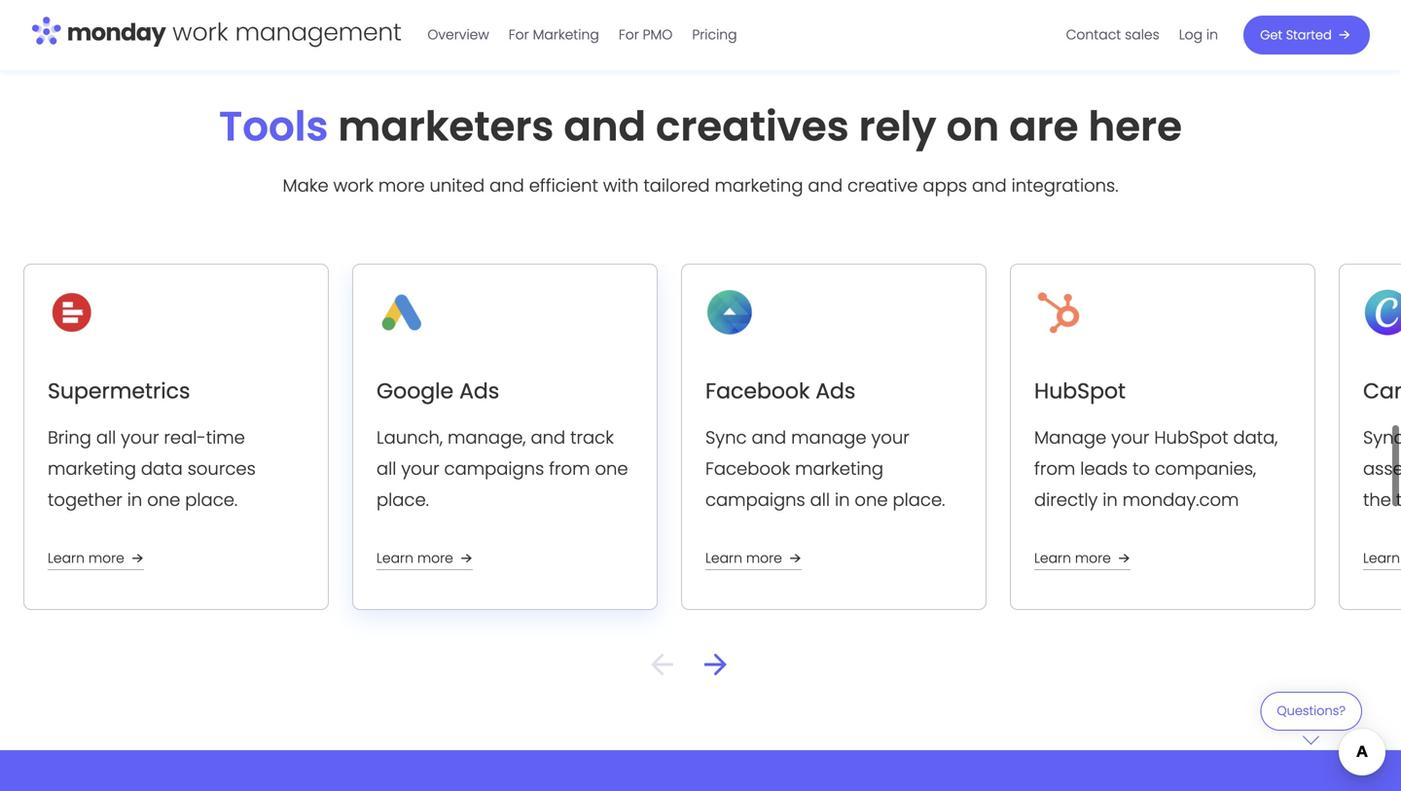 Task type: vqa. For each thing, say whether or not it's contained in the screenshot.


Task type: locate. For each thing, give the bounding box(es) containing it.
more
[[379, 173, 425, 198], [88, 549, 124, 568], [417, 549, 454, 568], [746, 549, 783, 568], [1075, 549, 1112, 568]]

from down track
[[549, 457, 590, 481]]

and down facebook ads
[[752, 425, 787, 450]]

learn more
[[48, 549, 124, 568], [377, 549, 454, 568], [706, 549, 783, 568], [1035, 549, 1112, 568]]

for left marketing
[[509, 25, 529, 44]]

4 learn more link from the left
[[1035, 547, 1135, 571]]

your up to
[[1112, 425, 1150, 450]]

1 from from the left
[[549, 457, 590, 481]]

1 horizontal spatial sync
[[1364, 425, 1402, 513]]

creative
[[848, 173, 918, 198]]

facebook ads image
[[706, 288, 754, 337]]

learn more link for hubspot
[[1035, 547, 1135, 571]]

in
[[1207, 25, 1219, 44], [127, 488, 142, 513], [835, 488, 850, 513], [1103, 488, 1118, 513]]

your
[[121, 425, 159, 450], [872, 425, 910, 450], [1112, 425, 1150, 450], [401, 457, 440, 481]]

for for for marketing
[[509, 25, 529, 44]]

learn
[[48, 549, 85, 568], [377, 549, 414, 568], [706, 549, 743, 568], [1035, 549, 1072, 568], [1364, 549, 1401, 568]]

1 horizontal spatial hubspot
[[1155, 425, 1229, 450]]

main element
[[418, 0, 1371, 70]]

2 horizontal spatial one
[[855, 488, 888, 513]]

in inside list
[[1207, 25, 1219, 44]]

4 learn more from the left
[[1035, 549, 1112, 568]]

work
[[333, 173, 374, 198]]

1 ads from the left
[[460, 376, 500, 406]]

1 learn from the left
[[48, 549, 85, 568]]

on
[[947, 98, 1000, 155]]

started
[[1287, 26, 1332, 44]]

ads up manage,
[[460, 376, 500, 406]]

and right the apps
[[972, 173, 1007, 198]]

0 vertical spatial all
[[96, 425, 116, 450]]

and
[[564, 98, 646, 155], [490, 173, 524, 198], [808, 173, 843, 198], [972, 173, 1007, 198], [531, 425, 566, 450], [752, 425, 787, 450]]

one inside "sync and manage your facebook marketing campaigns all in one place."
[[855, 488, 888, 513]]

sync down facebook ads
[[706, 425, 747, 450]]

learn more link for google ads
[[377, 547, 477, 571]]

2 horizontal spatial all
[[811, 488, 830, 513]]

monday.com
[[1123, 488, 1240, 513]]

in inside "sync and manage your facebook marketing campaigns all in one place."
[[835, 488, 850, 513]]

place. inside bring all your real-time marketing data sources together in one place.
[[185, 488, 238, 513]]

1 sync from the left
[[706, 425, 747, 450]]

facebook
[[706, 376, 810, 406], [706, 457, 791, 481]]

can
[[1364, 376, 1402, 406]]

directly
[[1035, 488, 1098, 513]]

all inside "sync and manage your facebook marketing campaigns all in one place."
[[811, 488, 830, 513]]

in right log
[[1207, 25, 1219, 44]]

for
[[509, 25, 529, 44], [619, 25, 639, 44]]

1 horizontal spatial from
[[1035, 457, 1076, 481]]

2 horizontal spatial place.
[[893, 488, 946, 513]]

real-
[[164, 425, 206, 450]]

for pmo
[[619, 25, 673, 44]]

one down track
[[595, 457, 628, 481]]

3 place. from the left
[[893, 488, 946, 513]]

2 from from the left
[[1035, 457, 1076, 481]]

from up 'directly'
[[1035, 457, 1076, 481]]

one
[[595, 457, 628, 481], [147, 488, 180, 513], [855, 488, 888, 513]]

and left track
[[531, 425, 566, 450]]

sync
[[706, 425, 747, 450], [1364, 425, 1402, 513]]

ads for google ads
[[460, 376, 500, 406]]

for inside 'for marketing' link
[[509, 25, 529, 44]]

1 horizontal spatial all
[[377, 457, 397, 481]]

list
[[1057, 0, 1228, 70]]

for marketing link
[[499, 19, 609, 51]]

contact sales link
[[1057, 19, 1170, 51]]

0 vertical spatial hubspot
[[1035, 376, 1126, 406]]

all down launch, at left bottom
[[377, 457, 397, 481]]

one down data
[[147, 488, 180, 513]]

place. inside "sync and manage your facebook marketing campaigns all in one place."
[[893, 488, 946, 513]]

sync inside "sync and manage your facebook marketing campaigns all in one place."
[[706, 425, 747, 450]]

canva image
[[1364, 288, 1402, 337]]

your inside "sync and manage your facebook marketing campaigns all in one place."
[[872, 425, 910, 450]]

2 learn more from the left
[[377, 549, 454, 568]]

your inside the launch, manage, and track all your campaigns from one place.
[[401, 457, 440, 481]]

0 vertical spatial facebook
[[706, 376, 810, 406]]

2 learn more link from the left
[[377, 547, 477, 571]]

place.
[[185, 488, 238, 513], [377, 488, 429, 513], [893, 488, 946, 513]]

2 sync from the left
[[1364, 425, 1402, 513]]

previous item button
[[651, 653, 674, 677]]

all right bring
[[96, 425, 116, 450]]

1 horizontal spatial place.
[[377, 488, 429, 513]]

hubspot up the companies,
[[1155, 425, 1229, 450]]

campaigns for google ads
[[444, 457, 544, 481]]

hubspot image
[[1035, 288, 1083, 337]]

learn link
[[1364, 547, 1402, 571]]

your up data
[[121, 425, 159, 450]]

0 horizontal spatial from
[[549, 457, 590, 481]]

learn more for hubspot
[[1035, 549, 1112, 568]]

0 horizontal spatial all
[[96, 425, 116, 450]]

sync for sync
[[1364, 425, 1402, 513]]

hubspot up manage
[[1035, 376, 1126, 406]]

supermetrics image
[[48, 288, 96, 337]]

all down manage
[[811, 488, 830, 513]]

2 facebook from the top
[[706, 457, 791, 481]]

0 vertical spatial campaigns
[[444, 457, 544, 481]]

to
[[1133, 457, 1151, 481]]

facebook down facebook ads
[[706, 457, 791, 481]]

for left pmo
[[619, 25, 639, 44]]

get started
[[1261, 26, 1332, 44]]

2 for from the left
[[619, 25, 639, 44]]

for inside for pmo link
[[619, 25, 639, 44]]

hubspot inside manage your hubspot data, from leads to companies, directly in monday.com
[[1155, 425, 1229, 450]]

sources
[[188, 457, 256, 481]]

3 learn more from the left
[[706, 549, 783, 568]]

4 learn from the left
[[1035, 549, 1072, 568]]

ads
[[460, 376, 500, 406], [816, 376, 856, 406]]

2 learn from the left
[[377, 549, 414, 568]]

more for facebook ads
[[746, 549, 783, 568]]

for pmo link
[[609, 19, 683, 51]]

2 ads from the left
[[816, 376, 856, 406]]

campaigns inside "sync and manage your facebook marketing campaigns all in one place."
[[706, 488, 806, 513]]

2 place. from the left
[[377, 488, 429, 513]]

hubspot
[[1035, 376, 1126, 406], [1155, 425, 1229, 450]]

launch,
[[377, 425, 443, 450]]

marketers
[[338, 98, 554, 155]]

0 horizontal spatial sync
[[706, 425, 747, 450]]

campaigns down manage
[[706, 488, 806, 513]]

sync down the can at the right
[[1364, 425, 1402, 513]]

supermetrics
[[48, 376, 190, 406]]

manage
[[1035, 425, 1107, 450]]

bring
[[48, 425, 91, 450]]

for marketing
[[509, 25, 599, 44]]

google ads
[[377, 376, 500, 406]]

facebook inside "sync and manage your facebook marketing campaigns all in one place."
[[706, 457, 791, 481]]

campaigns inside the launch, manage, and track all your campaigns from one place.
[[444, 457, 544, 481]]

one down manage
[[855, 488, 888, 513]]

from
[[549, 457, 590, 481], [1035, 457, 1076, 481]]

marketing for facebook ads
[[795, 457, 884, 481]]

2 vertical spatial all
[[811, 488, 830, 513]]

1 vertical spatial facebook
[[706, 457, 791, 481]]

all
[[96, 425, 116, 450], [377, 457, 397, 481], [811, 488, 830, 513]]

for for for pmo
[[619, 25, 639, 44]]

marketing inside bring all your real-time marketing data sources together in one place.
[[48, 457, 136, 481]]

together
[[48, 488, 122, 513]]

in inside manage your hubspot data, from leads to companies, directly in monday.com
[[1103, 488, 1118, 513]]

data,
[[1234, 425, 1279, 450]]

your down launch, at left bottom
[[401, 457, 440, 481]]

and left creative
[[808, 173, 843, 198]]

1 learn more link from the left
[[48, 547, 148, 571]]

1 vertical spatial all
[[377, 457, 397, 481]]

ads up manage
[[816, 376, 856, 406]]

campaigns down manage,
[[444, 457, 544, 481]]

1 vertical spatial hubspot
[[1155, 425, 1229, 450]]

0 horizontal spatial hubspot
[[1035, 376, 1126, 406]]

5 learn from the left
[[1364, 549, 1401, 568]]

bring all your real-time marketing data sources together in one place.
[[48, 425, 256, 513]]

0 horizontal spatial for
[[509, 25, 529, 44]]

learn more link
[[48, 547, 148, 571], [377, 547, 477, 571], [706, 547, 806, 571], [1035, 547, 1135, 571]]

contact
[[1067, 25, 1122, 44]]

marketing inside "sync and manage your facebook marketing campaigns all in one place."
[[795, 457, 884, 481]]

your right manage
[[872, 425, 910, 450]]

1 horizontal spatial campaigns
[[706, 488, 806, 513]]

learn more link for supermetrics
[[48, 547, 148, 571]]

monday.com work management image
[[31, 13, 402, 54]]

facebook ads
[[706, 376, 856, 406]]

3 learn more link from the left
[[706, 547, 806, 571]]

overview
[[428, 25, 489, 44]]

leads
[[1081, 457, 1128, 481]]

place. inside the launch, manage, and track all your campaigns from one place.
[[377, 488, 429, 513]]

1 facebook from the top
[[706, 376, 810, 406]]

1 vertical spatial campaigns
[[706, 488, 806, 513]]

1 learn more from the left
[[48, 549, 124, 568]]

1 horizontal spatial ads
[[816, 376, 856, 406]]

in down data
[[127, 488, 142, 513]]

marketing down creatives
[[715, 173, 804, 198]]

0 horizontal spatial campaigns
[[444, 457, 544, 481]]

are
[[1010, 98, 1079, 155]]

1 place. from the left
[[185, 488, 238, 513]]

from inside the launch, manage, and track all your campaigns from one place.
[[549, 457, 590, 481]]

1 for from the left
[[509, 25, 529, 44]]

0 horizontal spatial one
[[147, 488, 180, 513]]

3 learn from the left
[[706, 549, 743, 568]]

learn for google ads
[[377, 549, 414, 568]]

0 horizontal spatial place.
[[185, 488, 238, 513]]

more for supermetrics
[[88, 549, 124, 568]]

marketing up the together
[[48, 457, 136, 481]]

manage,
[[448, 425, 526, 450]]

log in
[[1180, 25, 1219, 44]]

facebook down the facebook ads image
[[706, 376, 810, 406]]

in down leads
[[1103, 488, 1118, 513]]

marketing
[[715, 173, 804, 198], [48, 457, 136, 481], [795, 457, 884, 481]]

and up the with
[[564, 98, 646, 155]]

launch, manage, and track all your campaigns from one place.
[[377, 425, 628, 513]]

sales
[[1125, 25, 1160, 44]]

pmo
[[643, 25, 673, 44]]

your inside manage your hubspot data, from leads to companies, directly in monday.com
[[1112, 425, 1150, 450]]

integrations.
[[1012, 173, 1119, 198]]

campaigns
[[444, 457, 544, 481], [706, 488, 806, 513]]

0 horizontal spatial ads
[[460, 376, 500, 406]]

united
[[430, 173, 485, 198]]

log in link
[[1170, 19, 1228, 51]]

with
[[603, 173, 639, 198]]

in down manage
[[835, 488, 850, 513]]

list containing contact sales
[[1057, 0, 1228, 70]]

creatives
[[656, 98, 849, 155]]

1 horizontal spatial for
[[619, 25, 639, 44]]

marketing down manage
[[795, 457, 884, 481]]

get
[[1261, 26, 1283, 44]]

1 horizontal spatial one
[[595, 457, 628, 481]]



Task type: describe. For each thing, give the bounding box(es) containing it.
make work more united and efficient with tailored marketing and creative apps and integrations.
[[283, 173, 1119, 198]]

overview link
[[418, 19, 499, 51]]

all inside the launch, manage, and track all your campaigns from one place.
[[377, 457, 397, 481]]

learn for supermetrics
[[48, 549, 85, 568]]

more for google ads
[[417, 549, 454, 568]]

learn 
[[1364, 549, 1402, 568]]

your inside bring all your real-time marketing data sources together in one place.
[[121, 425, 159, 450]]

log
[[1180, 25, 1203, 44]]

tools
[[219, 98, 328, 155]]

time
[[206, 425, 245, 450]]

pricing
[[692, 25, 737, 44]]

learn for can
[[1364, 549, 1401, 568]]

make
[[283, 173, 329, 198]]

all inside bring all your real-time marketing data sources together in one place.
[[96, 425, 116, 450]]

questions?
[[1277, 702, 1346, 720]]

learn more for facebook ads
[[706, 549, 783, 568]]

ads for facebook ads
[[816, 376, 856, 406]]

questions? button
[[1261, 692, 1363, 745]]

learn more for supermetrics
[[48, 549, 124, 568]]

learn more link for facebook ads
[[706, 547, 806, 571]]

sync for sync and manage your facebook marketing campaigns all in one place.
[[706, 425, 747, 450]]

and inside "sync and manage your facebook marketing campaigns all in one place."
[[752, 425, 787, 450]]

sync and manage your facebook marketing campaigns all in one place.
[[706, 425, 946, 513]]

contact sales
[[1067, 25, 1160, 44]]

learn more for google ads
[[377, 549, 454, 568]]

google ads image
[[377, 288, 425, 337]]

efficient
[[529, 173, 599, 198]]

apps
[[923, 173, 968, 198]]

more for hubspot
[[1075, 549, 1112, 568]]

marketing
[[533, 25, 599, 44]]

learn for hubspot
[[1035, 549, 1072, 568]]

marketing for supermetrics
[[48, 457, 136, 481]]

and right united
[[490, 173, 524, 198]]

one inside bring all your real-time marketing data sources together in one place.
[[147, 488, 180, 513]]

from inside manage your hubspot data, from leads to companies, directly in monday.com
[[1035, 457, 1076, 481]]

google
[[377, 376, 454, 406]]

next item button
[[705, 653, 727, 677]]

and inside the launch, manage, and track all your campaigns from one place.
[[531, 425, 566, 450]]

previous item image
[[651, 653, 674, 677]]

learn for facebook ads
[[706, 549, 743, 568]]

get started button
[[1244, 16, 1371, 55]]

next item image
[[705, 653, 727, 677]]

in inside bring all your real-time marketing data sources together in one place.
[[127, 488, 142, 513]]

tailored
[[644, 173, 710, 198]]

campaigns for facebook ads
[[706, 488, 806, 513]]

one inside the launch, manage, and track all your campaigns from one place.
[[595, 457, 628, 481]]

companies,
[[1155, 457, 1257, 481]]

track
[[571, 425, 614, 450]]

here
[[1089, 98, 1183, 155]]

pricing link
[[683, 19, 747, 51]]

data
[[141, 457, 183, 481]]

tools marketers and creatives rely on are here
[[219, 98, 1183, 155]]

manage
[[791, 425, 867, 450]]

rely
[[859, 98, 937, 155]]

manage your hubspot data, from leads to companies, directly in monday.com
[[1035, 425, 1279, 513]]



